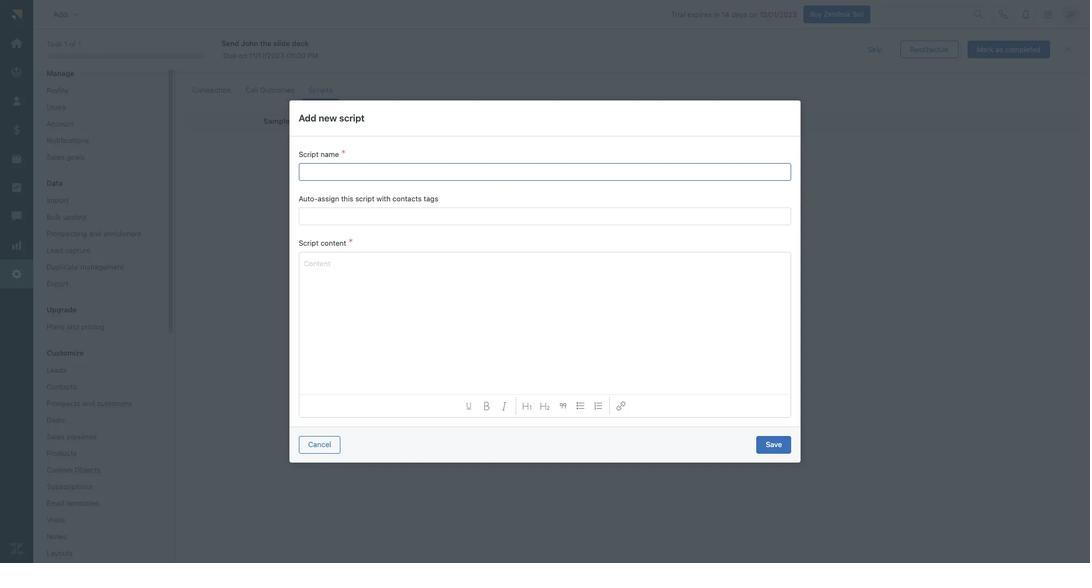 Task type: vqa. For each thing, say whether or not it's contained in the screenshot.
Connect your calendar "link"
no



Task type: describe. For each thing, give the bounding box(es) containing it.
1 horizontal spatial call
[[245, 86, 258, 94]]

script for add new script
[[339, 113, 365, 124]]

completed
[[1006, 45, 1042, 54]]

1 1 from the left
[[64, 40, 67, 48]]

skip
[[868, 45, 883, 54]]

auto-assign this script with contacts tags
[[299, 194, 439, 203]]

2 vertical spatial call
[[292, 117, 305, 125]]

add button
[[44, 3, 90, 25]]

prospects and customers link
[[42, 396, 158, 411]]

save button
[[757, 436, 792, 454]]

custom objects
[[47, 466, 101, 474]]

quote image
[[559, 402, 568, 411]]

buy zendesk sell button
[[804, 5, 871, 23]]

custom objects link
[[42, 463, 158, 477]]

2 vertical spatial script
[[356, 194, 375, 203]]

prospecting
[[47, 229, 87, 238]]

import link
[[42, 193, 158, 208]]

sales pipelines link
[[42, 429, 158, 444]]

content
[[321, 239, 347, 247]]

leads link
[[42, 363, 158, 377]]

task
[[47, 40, 62, 48]]

layouts link
[[42, 546, 158, 561]]

contacts link
[[42, 380, 158, 394]]

visits link
[[42, 513, 158, 527]]

edit
[[355, 117, 366, 125]]

italic image
[[501, 402, 509, 411]]

account link
[[42, 117, 158, 131]]

script for content
[[299, 239, 319, 247]]

new
[[319, 113, 337, 124]]

outcomes
[[260, 86, 295, 94]]

management
[[80, 262, 124, 271]]

search image
[[975, 10, 984, 19]]

notes
[[47, 532, 66, 541]]

zendesk image
[[9, 542, 24, 556]]

export
[[47, 279, 69, 288]]

reschedule button
[[901, 41, 959, 58]]

duplicate
[[47, 262, 78, 271]]

update
[[63, 213, 87, 221]]

notifications
[[47, 136, 89, 145]]

account
[[47, 119, 74, 128]]

due
[[223, 51, 237, 60]]

goals
[[67, 153, 85, 161]]

and right leads
[[237, 60, 250, 69]]

Script name field
[[304, 164, 787, 180]]

buy
[[810, 10, 822, 18]]

objects
[[75, 466, 101, 474]]

bulk update link
[[42, 210, 158, 224]]

call outcomes link
[[239, 81, 301, 100]]

days
[[732, 10, 748, 19]]

john
[[241, 39, 258, 48]]

auto-
[[299, 194, 318, 203]]

connection
[[193, 86, 231, 94]]

leads
[[217, 60, 235, 69]]

and for pricing
[[67, 322, 79, 331]]

jp
[[1066, 9, 1076, 19]]

enrichment
[[104, 229, 141, 238]]

edit button
[[346, 115, 376, 128]]

call
[[366, 137, 378, 146]]

visits
[[47, 515, 65, 524]]

trial expires in 14 days on 12/01/2023
[[672, 10, 797, 19]]

add for add new script
[[299, 113, 317, 124]]

prospects and customers
[[47, 399, 132, 408]]

add image
[[337, 138, 346, 147]]

call outcomes
[[245, 86, 295, 94]]

lead capture link
[[42, 243, 158, 258]]

directly
[[283, 60, 308, 69]]

pricing
[[81, 322, 104, 331]]

duplicate management link
[[42, 260, 158, 274]]

assign
[[318, 194, 339, 203]]

voice and text call your leads and contacts directly from sell. learn about
[[186, 42, 386, 69]]

tags
[[424, 194, 439, 203]]

from
[[310, 60, 326, 69]]

duplicate management
[[47, 262, 124, 271]]

11/17/2023
[[249, 51, 285, 60]]

script name
[[299, 150, 339, 159]]

prospecting and enrichment
[[47, 229, 141, 238]]

slide
[[274, 39, 290, 48]]

asterisk image for script name
[[341, 150, 346, 159]]

connection link
[[186, 81, 238, 100]]

prospecting and enrichment link
[[42, 226, 158, 241]]

as
[[996, 45, 1004, 54]]

trial
[[672, 10, 686, 19]]

sales pipelines
[[47, 432, 97, 441]]

link image
[[617, 402, 626, 411]]

send
[[221, 39, 239, 48]]

and for text
[[221, 42, 242, 57]]

on inside send john the slide deck due on 11/17/2023 01:00 pm
[[239, 51, 247, 60]]

1 horizontal spatial on
[[750, 10, 758, 19]]

cancel image
[[1064, 45, 1073, 54]]

bold image
[[483, 402, 492, 411]]

sales for sales pipelines
[[47, 432, 65, 441]]



Task type: locate. For each thing, give the bounding box(es) containing it.
bell image
[[1022, 10, 1031, 19]]

bullet list image
[[577, 402, 585, 411]]

0 vertical spatial contacts
[[252, 60, 281, 69]]

add for add call script
[[351, 137, 364, 146]]

script right this
[[356, 194, 375, 203]]

script left name
[[299, 150, 319, 159]]

0 horizontal spatial call
[[186, 60, 199, 69]]

asterisk image right content
[[349, 239, 353, 247]]

2 vertical spatial script
[[299, 239, 319, 247]]

script down scripts link
[[307, 117, 328, 125]]

script
[[339, 113, 365, 124], [380, 137, 399, 146], [356, 194, 375, 203]]

2 sales from the top
[[47, 432, 65, 441]]

skip button
[[859, 41, 892, 58]]

sales inside sales goals 'link'
[[47, 153, 65, 161]]

this
[[341, 194, 354, 203]]

heading2 image
[[541, 402, 550, 411]]

users link
[[42, 100, 158, 114]]

expires
[[688, 10, 712, 19]]

1 horizontal spatial asterisk image
[[349, 239, 353, 247]]

underline image
[[466, 403, 473, 410]]

None field
[[63, 42, 150, 52]]

email
[[47, 499, 65, 508]]

1 horizontal spatial 1
[[78, 40, 81, 48]]

your
[[200, 60, 215, 69]]

call left your at the left top of page
[[186, 60, 199, 69]]

01:00
[[287, 51, 306, 60]]

templates
[[67, 499, 100, 508]]

and down "contacts" link
[[82, 399, 95, 408]]

1 vertical spatial on
[[239, 51, 247, 60]]

learn
[[344, 60, 363, 69]]

sales left goals
[[47, 153, 65, 161]]

pipelines
[[67, 432, 97, 441]]

1
[[64, 40, 67, 48], [78, 40, 81, 48]]

0 horizontal spatial add
[[53, 9, 68, 19]]

and
[[221, 42, 242, 57], [237, 60, 250, 69], [89, 229, 102, 238], [67, 322, 79, 331], [82, 399, 95, 408]]

1 vertical spatial script
[[299, 150, 319, 159]]

1 vertical spatial contacts
[[393, 194, 422, 203]]

1 sales from the top
[[47, 153, 65, 161]]

plans
[[47, 322, 65, 331]]

add left new
[[299, 113, 317, 124]]

0 horizontal spatial 1
[[64, 40, 67, 48]]

2 vertical spatial add
[[351, 137, 364, 146]]

capture
[[65, 246, 91, 255]]

heading1 image
[[523, 402, 532, 411]]

mark as completed button
[[968, 41, 1051, 58]]

14
[[722, 10, 730, 19]]

0 vertical spatial script
[[339, 113, 365, 124]]

products
[[47, 449, 77, 458]]

sales inside sales pipelines link
[[47, 432, 65, 441]]

subscriptions link
[[42, 479, 158, 494]]

script inside add call script button
[[380, 137, 399, 146]]

upgrade
[[47, 305, 77, 314]]

asterisk image down add icon
[[341, 150, 346, 159]]

plans and pricing link
[[42, 320, 158, 334]]

0 vertical spatial on
[[750, 10, 758, 19]]

script right "call"
[[380, 137, 399, 146]]

and right the 'plans'
[[67, 322, 79, 331]]

mark
[[977, 45, 994, 54]]

profile link
[[42, 83, 158, 98]]

with
[[377, 194, 391, 203]]

import
[[47, 196, 69, 205]]

sales for sales goals
[[47, 153, 65, 161]]

sales down 'deals'
[[47, 432, 65, 441]]

products link
[[42, 446, 158, 461]]

2 horizontal spatial call
[[292, 117, 305, 125]]

1 left of
[[64, 40, 67, 48]]

and for customers
[[82, 399, 95, 408]]

send john the slide deck link
[[221, 38, 839, 48]]

add call script
[[351, 137, 399, 146]]

deals
[[47, 416, 65, 424]]

1 horizontal spatial add
[[299, 113, 317, 124]]

add left "call"
[[351, 137, 364, 146]]

script right new
[[339, 113, 365, 124]]

sales
[[47, 153, 65, 161], [47, 432, 65, 441]]

jp button
[[1062, 5, 1080, 23]]

plans and pricing
[[47, 322, 104, 331]]

0 vertical spatial script
[[307, 117, 328, 125]]

contacts right with
[[393, 194, 422, 203]]

prospects
[[47, 399, 80, 408]]

notifications link
[[42, 133, 158, 148]]

chevron down image
[[72, 10, 81, 19]]

script content
[[299, 239, 347, 247]]

1 right of
[[78, 40, 81, 48]]

manage
[[47, 69, 74, 78]]

2 1 from the left
[[78, 40, 81, 48]]

contacts inside voice and text call your leads and contacts directly from sell. learn about
[[252, 60, 281, 69]]

1 vertical spatial script
[[380, 137, 399, 146]]

0 vertical spatial asterisk image
[[341, 150, 346, 159]]

add new script
[[299, 113, 365, 124]]

send john the slide deck due on 11/17/2023 01:00 pm
[[221, 39, 319, 60]]

layouts
[[47, 549, 73, 558]]

text
[[245, 42, 270, 57]]

asterisk image for script content
[[349, 239, 353, 247]]

and down bulk update link
[[89, 229, 102, 238]]

2 horizontal spatial add
[[351, 137, 364, 146]]

0 vertical spatial sales
[[47, 153, 65, 161]]

call inside voice and text call your leads and contacts directly from sell. learn about
[[186, 60, 199, 69]]

leads
[[47, 366, 67, 375]]

0 vertical spatial add
[[53, 9, 68, 19]]

1 vertical spatial add
[[299, 113, 317, 124]]

script for add call script
[[380, 137, 399, 146]]

1 vertical spatial call
[[245, 86, 258, 94]]

calls image
[[1000, 10, 1009, 19]]

12/01/2023
[[760, 10, 797, 19]]

on right days
[[750, 10, 758, 19]]

0 horizontal spatial asterisk image
[[341, 150, 346, 159]]

1 horizontal spatial contacts
[[393, 194, 422, 203]]

reschedule
[[911, 45, 950, 54]]

and up leads
[[221, 42, 242, 57]]

email templates link
[[42, 496, 158, 511]]

call right sample
[[292, 117, 305, 125]]

sell
[[853, 10, 865, 18]]

scripts link
[[302, 81, 339, 100]]

customize
[[47, 349, 84, 357]]

0 horizontal spatial contacts
[[252, 60, 281, 69]]

script up "content"
[[299, 239, 319, 247]]

list number image
[[594, 402, 603, 411]]

call left outcomes
[[245, 86, 258, 94]]

script for name
[[299, 150, 319, 159]]

data
[[47, 179, 63, 188]]

zendesk products image
[[1045, 10, 1053, 18]]

bulk update
[[47, 213, 87, 221]]

cancel
[[308, 440, 331, 449]]

on right due
[[239, 51, 247, 60]]

sample call script
[[264, 117, 328, 125]]

zendesk
[[824, 10, 851, 18]]

deck
[[292, 39, 309, 48]]

about
[[365, 60, 384, 69]]

cancel button
[[299, 436, 341, 454]]

1 vertical spatial asterisk image
[[349, 239, 353, 247]]

sell.
[[328, 60, 342, 69]]

and for enrichment
[[89, 229, 102, 238]]

email templates
[[47, 499, 100, 508]]

add call script button
[[328, 133, 408, 151]]

add for add
[[53, 9, 68, 19]]

mark as completed
[[977, 45, 1042, 54]]

call
[[186, 60, 199, 69], [245, 86, 258, 94], [292, 117, 305, 125]]

0 horizontal spatial on
[[239, 51, 247, 60]]

1 vertical spatial sales
[[47, 432, 65, 441]]

the
[[260, 39, 272, 48]]

scripts
[[309, 86, 333, 94]]

add left chevron down image
[[53, 9, 68, 19]]

sales goals
[[47, 153, 85, 161]]

None text field
[[304, 257, 787, 269]]

save
[[766, 440, 783, 449]]

sales goals link
[[42, 150, 158, 164]]

notes link
[[42, 529, 158, 544]]

asterisk image
[[341, 150, 346, 159], [349, 239, 353, 247]]

contacts down the 11/17/2023
[[252, 60, 281, 69]]

content
[[304, 259, 331, 268]]

name
[[321, 150, 339, 159]]

sample
[[264, 117, 290, 125]]

0 vertical spatial call
[[186, 60, 199, 69]]



